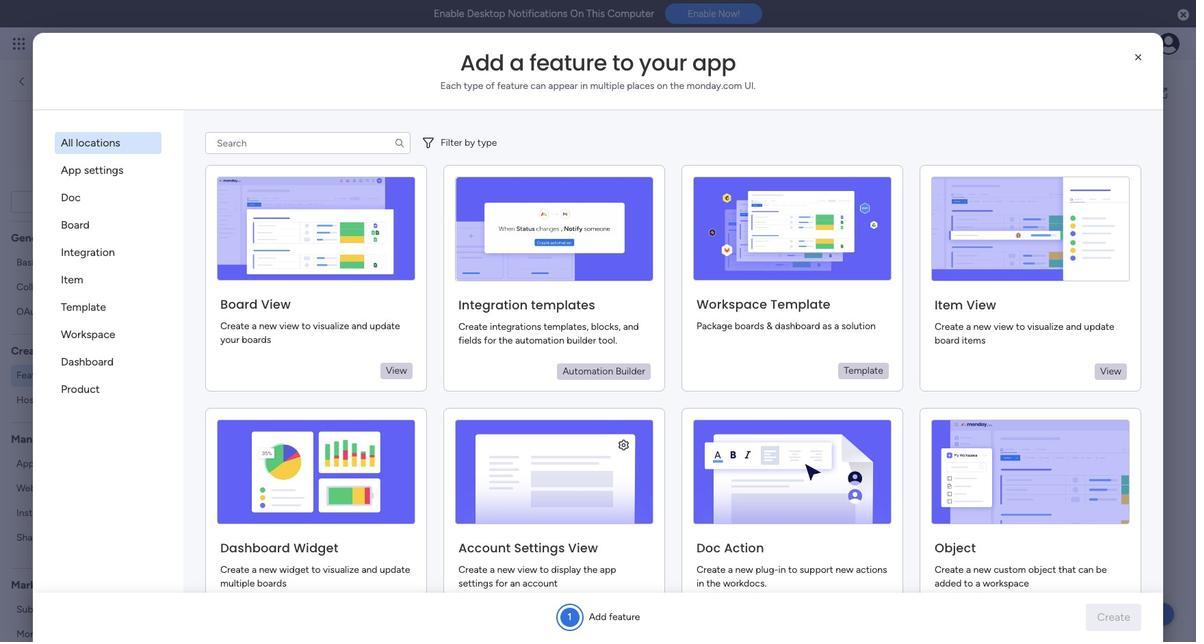 Task type: vqa. For each thing, say whether or not it's contained in the screenshot.
1 connected board
no



Task type: describe. For each thing, give the bounding box(es) containing it.
your inside create a new view to visualize and update your boards
[[220, 334, 240, 346]]

visualize for board view
[[313, 320, 349, 332]]

a for doc action
[[728, 564, 733, 575]]

enable for enable now!
[[688, 8, 716, 19]]

item for item view
[[935, 296, 964, 313]]

versions
[[37, 458, 73, 469]]

basic
[[16, 256, 39, 268]]

oauth
[[16, 306, 45, 317]]

dapulse close image
[[1178, 8, 1190, 22]]

an
[[510, 578, 521, 589]]

create feature button
[[643, 359, 736, 386]]

settings
[[514, 539, 565, 556]]

0 vertical spatial settings
[[84, 164, 124, 177]]

enable for enable desktop notifications on this computer
[[434, 8, 465, 20]]

as
[[823, 320, 832, 332]]

account settings view
[[459, 539, 598, 556]]

share link
[[11, 527, 161, 549]]

support
[[800, 564, 834, 575]]

no
[[580, 285, 610, 316]]

new app
[[59, 168, 112, 183]]

create for doc
[[697, 564, 726, 575]]

workspace for workspace
[[61, 328, 115, 341]]

dashboard for dashboard
[[61, 355, 114, 368]]

board
[[935, 335, 960, 346]]

create for account
[[459, 564, 488, 575]]

automation builder
[[563, 365, 646, 377]]

create a new view to visualize and update your boards
[[220, 320, 400, 346]]

can inside create a new custom object that can be added to a workspace
[[1079, 564, 1094, 575]]

to inside create a new view to visualize and update board items
[[1016, 321, 1026, 333]]

version :
[[35, 197, 63, 206]]

features link
[[11, 365, 161, 386]]

create a new plug-in to support new actions in the workdocs.
[[697, 564, 888, 589]]

oauth link
[[11, 301, 161, 323]]

doc for doc action
[[697, 539, 721, 556]]

automation
[[563, 365, 614, 377]]

integration templates
[[459, 296, 596, 313]]

monetization link
[[11, 623, 161, 642]]

na
[[79, 128, 93, 140]]

to inside create a new view to display the app settings for an account
[[540, 564, 549, 575]]

1 vertical spatial here
[[745, 327, 767, 340]]

1 button
[[560, 608, 580, 627]]

app settings
[[61, 164, 124, 177]]

and for item view
[[1066, 321, 1082, 333]]

object
[[1029, 564, 1057, 575]]

custom
[[994, 564, 1027, 575]]

tool.
[[599, 335, 618, 346]]

display
[[551, 564, 581, 575]]

action
[[724, 539, 765, 556]]

and inside "create integrations templates, blocks, and fields for the automation builder tool."
[[623, 321, 639, 332]]

account settings view image
[[455, 420, 654, 524]]

a left workspace
[[976, 578, 981, 589]]

filter
[[441, 137, 463, 149]]

app inside create a new view to display the app settings for an account
[[600, 564, 617, 575]]

0 vertical spatial boards
[[735, 320, 765, 332]]

view for board
[[279, 320, 299, 332]]

workspace
[[983, 578, 1030, 589]]

to inside add a feature to your app each type of feature can appear in multiple places on the monday.com ui.
[[613, 47, 634, 78]]

share
[[16, 532, 41, 543]]

multiple inside the create a new widget to visualize and update multiple boards
[[220, 578, 255, 589]]

no features here yet image
[[613, 170, 767, 270]]

visualize for item view
[[1028, 321, 1064, 333]]

app versions link
[[11, 453, 161, 475]]

doc for doc
[[61, 191, 81, 204]]

of
[[486, 80, 495, 92]]

added
[[935, 578, 962, 589]]

add for feature
[[589, 611, 607, 623]]

object image
[[932, 420, 1130, 524]]

update for board view
[[370, 320, 400, 332]]

add a feature to your app document
[[33, 33, 1164, 642]]

item view
[[935, 296, 997, 313]]

widget
[[294, 539, 339, 556]]

a for account settings view
[[490, 564, 495, 575]]

create for board
[[220, 320, 250, 332]]

hosting link
[[11, 389, 161, 411]]

add a feature to your app each type of feature can appear in multiple places on the monday.com ui.
[[441, 47, 756, 92]]

create feature
[[654, 366, 725, 379]]

hosting
[[16, 394, 50, 406]]

create inside create a new custom object that can be added to a workspace
[[935, 564, 964, 575]]

templates
[[531, 296, 596, 313]]

templates,
[[544, 321, 589, 332]]

2 vertical spatial in
[[697, 578, 705, 589]]

new for item
[[974, 321, 992, 333]]

new
[[59, 168, 86, 183]]

feature right of
[[497, 80, 528, 92]]

Search search field
[[205, 132, 411, 154]]

kendall parks image
[[1158, 33, 1180, 55]]

create a new view to display the app settings for an account
[[459, 564, 617, 589]]

0 vertical spatial here
[[710, 285, 760, 316]]

items
[[962, 335, 986, 346]]

blocks,
[[591, 321, 621, 332]]

monday.com
[[687, 80, 742, 92]]

all locations
[[61, 136, 120, 149]]

fields
[[459, 335, 482, 346]]

create a new view to visualize and update board items
[[935, 321, 1115, 346]]

start
[[612, 327, 637, 340]]

create for item
[[935, 321, 964, 333]]

a for item view
[[967, 321, 972, 333]]

submit
[[16, 604, 47, 615]]

create a new widget to visualize and update multiple boards
[[220, 564, 410, 589]]

the inside "create integrations templates, blocks, and fields for the automation builder tool."
[[499, 335, 513, 346]]

workdocs.
[[723, 578, 767, 589]]

for inside create a new view to display the app settings for an account
[[496, 578, 508, 589]]

create integrations templates, blocks, and fields for the automation builder tool.
[[459, 321, 639, 346]]

create up 'features'
[[11, 344, 45, 357]]

to inside create a new custom object that can be added to a workspace
[[965, 578, 974, 589]]

a inside add a feature to your app each type of feature can appear in multiple places on the monday.com ui.
[[510, 47, 524, 78]]

integration for integration templates
[[459, 296, 528, 313]]

update for dashboard widget
[[380, 564, 410, 575]]

feature right 1 button
[[609, 611, 640, 623]]

search image
[[394, 138, 405, 149]]

actions
[[856, 564, 888, 575]]

app versions
[[16, 458, 73, 469]]

widget
[[279, 564, 309, 575]]

product
[[61, 383, 100, 396]]

can inside add a feature to your app each type of feature can appear in multiple places on the monday.com ui.
[[531, 80, 546, 92]]

computer
[[608, 8, 655, 20]]

version
[[35, 197, 61, 206]]

app for app settings
[[61, 164, 81, 177]]

2 horizontal spatial app
[[89, 168, 112, 183]]

this
[[587, 8, 605, 20]]

item for item
[[61, 273, 83, 286]]

a for object
[[967, 564, 972, 575]]

update for item view
[[1085, 321, 1115, 333]]



Task type: locate. For each thing, give the bounding box(es) containing it.
multiple down dashboard widget
[[220, 578, 255, 589]]

0 horizontal spatial enable
[[434, 8, 465, 20]]

1 vertical spatial multiple
[[220, 578, 255, 589]]

add right 1 button
[[589, 611, 607, 623]]

a inside create a new plug-in to support new actions in the workdocs.
[[728, 564, 733, 575]]

manage
[[11, 432, 51, 445]]

create for dashboard
[[220, 564, 250, 575]]

integration
[[61, 246, 115, 259], [459, 296, 528, 313]]

general
[[11, 231, 50, 244]]

new down board view
[[259, 320, 277, 332]]

here up package
[[710, 285, 760, 316]]

app down manage
[[16, 458, 34, 469]]

2 horizontal spatial view
[[994, 321, 1014, 333]]

1 vertical spatial workspace
[[61, 328, 115, 341]]

create up fields
[[459, 321, 488, 332]]

0 vertical spatial doc
[[61, 191, 81, 204]]

a inside create a new view to display the app settings for an account
[[490, 564, 495, 575]]

install
[[16, 507, 42, 519]]

1 horizontal spatial item
[[935, 296, 964, 313]]

1
[[568, 611, 572, 623]]

1 vertical spatial add
[[589, 611, 607, 623]]

2 horizontal spatial in
[[779, 564, 786, 575]]

1 horizontal spatial add
[[589, 611, 607, 623]]

1 horizontal spatial doc
[[697, 539, 721, 556]]

1 horizontal spatial can
[[1079, 564, 1094, 575]]

create inside create a new view to visualize and update board items
[[935, 321, 964, 333]]

board for board
[[61, 218, 90, 231]]

1 vertical spatial app
[[600, 564, 617, 575]]

0 vertical spatial multiple
[[590, 80, 625, 92]]

type inside button
[[478, 137, 497, 149]]

information
[[41, 256, 91, 268]]

app right display
[[600, 564, 617, 575]]

can left 'be'
[[1079, 564, 1094, 575]]

visualize inside create a new view to visualize and update board items
[[1028, 321, 1064, 333]]

account
[[523, 578, 558, 589]]

2 horizontal spatial template
[[844, 365, 884, 376]]

view
[[279, 320, 299, 332], [994, 321, 1014, 333], [518, 564, 538, 575]]

create up board on the right
[[935, 321, 964, 333]]

in left workdocs. at the bottom right of the page
[[697, 578, 705, 589]]

for
[[484, 335, 497, 346], [496, 578, 508, 589]]

new up items on the right
[[974, 321, 992, 333]]

create down account
[[459, 564, 488, 575]]

and for board view
[[352, 320, 368, 332]]

item down information
[[61, 273, 83, 286]]

features
[[16, 369, 54, 381]]

in left the support
[[779, 564, 786, 575]]

app down all
[[61, 164, 81, 177]]

the inside create a new plug-in to support new actions in the workdocs.
[[707, 578, 721, 589]]

a down object
[[967, 564, 972, 575]]

1 horizontal spatial workspace
[[697, 296, 768, 313]]

0 horizontal spatial app
[[16, 458, 34, 469]]

collaborators
[[16, 281, 74, 293]]

that
[[1059, 564, 1077, 575]]

workspace up package
[[697, 296, 768, 313]]

submit app
[[16, 604, 66, 615]]

the down integrations
[[499, 335, 513, 346]]

dashboard widget image
[[217, 420, 416, 524]]

board view image
[[217, 177, 416, 280]]

update inside create a new view to visualize and update your boards
[[370, 320, 400, 332]]

workspace down the oauth 'link'
[[61, 328, 115, 341]]

new inside create a new custom object that can be added to a workspace
[[974, 564, 992, 575]]

0 horizontal spatial settings
[[84, 164, 124, 177]]

in inside add a feature to your app each type of feature can appear in multiple places on the monday.com ui.
[[581, 80, 588, 92]]

automation
[[515, 335, 565, 346]]

multiple inside add a feature to your app each type of feature can appear in multiple places on the monday.com ui.
[[590, 80, 625, 92]]

None search field
[[205, 132, 411, 154]]

by
[[465, 137, 475, 149]]

create for integration
[[459, 321, 488, 332]]

for left an
[[496, 578, 508, 589]]

features
[[614, 285, 706, 316]]

0 horizontal spatial board
[[61, 218, 90, 231]]

for right fields
[[484, 335, 497, 346]]

view down board view
[[279, 320, 299, 332]]

enable inside button
[[688, 8, 716, 19]]

your inside add a feature to your app each type of feature can appear in multiple places on the monday.com ui.
[[639, 47, 687, 78]]

to inside the create a new widget to visualize and update multiple boards
[[312, 564, 321, 575]]

filter by type button
[[416, 132, 503, 154]]

marketplace
[[11, 578, 74, 591]]

view inside create a new view to visualize and update board items
[[994, 321, 1014, 333]]

app inside add a feature to your app each type of feature can appear in multiple places on the monday.com ui.
[[693, 47, 736, 78]]

0 vertical spatial can
[[531, 80, 546, 92]]

new inside create a new view to visualize and update board items
[[974, 321, 992, 333]]

update inside the create a new widget to visualize and update multiple boards
[[380, 564, 410, 575]]

the right the on
[[670, 80, 685, 92]]

doc action image
[[694, 420, 892, 524]]

new inside create a new view to visualize and update your boards
[[259, 320, 277, 332]]

solution
[[842, 320, 876, 332]]

dashboard up the product
[[61, 355, 114, 368]]

1 horizontal spatial board
[[220, 296, 258, 313]]

settings down locations
[[84, 164, 124, 177]]

type inside add a feature to your app each type of feature can appear in multiple places on the monday.com ui.
[[464, 80, 484, 92]]

places
[[627, 80, 655, 92]]

type
[[464, 80, 484, 92], [478, 137, 497, 149]]

a inside create a new view to visualize and update board items
[[967, 321, 972, 333]]

create up "added" in the right of the page
[[935, 564, 964, 575]]

board view
[[220, 296, 291, 313]]

for inside "create integrations templates, blocks, and fields for the automation builder tool."
[[484, 335, 497, 346]]

boards for board view
[[242, 334, 271, 346]]

1 vertical spatial boards
[[242, 334, 271, 346]]

feature left the &
[[707, 327, 743, 340]]

board for board view
[[220, 296, 258, 313]]

dashboard for dashboard widget
[[220, 539, 290, 556]]

create inside create a new view to display the app settings for an account
[[459, 564, 488, 575]]

feature up appear
[[530, 47, 607, 78]]

0 vertical spatial type
[[464, 80, 484, 92]]

view for account
[[518, 564, 538, 575]]

basic information
[[16, 256, 91, 268]]

0 vertical spatial board
[[61, 218, 90, 231]]

integration up collaborators link
[[61, 246, 115, 259]]

builder
[[616, 365, 646, 377]]

doc down new
[[61, 191, 81, 204]]

all
[[61, 136, 73, 149]]

0 horizontal spatial can
[[531, 80, 546, 92]]

enable left now! on the right top of the page
[[688, 8, 716, 19]]

settings
[[84, 164, 124, 177], [459, 578, 493, 589]]

1 vertical spatial dashboard
[[220, 539, 290, 556]]

settings inside create a new view to display the app settings for an account
[[459, 578, 493, 589]]

create inside "create integrations templates, blocks, and fields for the automation builder tool."
[[459, 321, 488, 332]]

1 horizontal spatial in
[[697, 578, 705, 589]]

0 vertical spatial in
[[581, 80, 588, 92]]

item view image
[[932, 177, 1130, 281]]

boards inside the create a new widget to visualize and update multiple boards
[[257, 578, 287, 589]]

object
[[935, 539, 976, 556]]

in right appear
[[581, 80, 588, 92]]

enable now!
[[688, 8, 740, 19]]

your down 'no features here yet'
[[683, 327, 704, 340]]

on
[[657, 80, 668, 92]]

0 vertical spatial workspace
[[697, 296, 768, 313]]

a down board view
[[252, 320, 257, 332]]

1 vertical spatial doc
[[697, 539, 721, 556]]

0 vertical spatial add
[[460, 47, 504, 78]]

to
[[613, 47, 634, 78], [302, 320, 311, 332], [1016, 321, 1026, 333], [312, 564, 321, 575], [540, 564, 549, 575], [789, 564, 798, 575], [965, 578, 974, 589]]

integration up integrations
[[459, 296, 528, 313]]

visualize inside create a new view to visualize and update your boards
[[313, 320, 349, 332]]

integration templates image
[[455, 177, 654, 281]]

create down dashboard widget
[[220, 564, 250, 575]]

1 vertical spatial for
[[496, 578, 508, 589]]

each
[[441, 80, 462, 92]]

your
[[639, 47, 687, 78], [683, 327, 704, 340], [220, 334, 240, 346]]

multiple
[[590, 80, 625, 92], [220, 578, 255, 589]]

create inside create a new view to visualize and update your boards
[[220, 320, 250, 332]]

template down solution
[[844, 365, 884, 376]]

view inside create a new view to visualize and update your boards
[[279, 320, 299, 332]]

enable desktop notifications on this computer
[[434, 8, 655, 20]]

now!
[[719, 8, 740, 19]]

add feature
[[589, 611, 640, 623]]

locations
[[76, 136, 120, 149]]

select product image
[[12, 37, 26, 51]]

1 horizontal spatial template
[[771, 296, 831, 313]]

0 vertical spatial dashboard
[[61, 355, 114, 368]]

your down board view
[[220, 334, 240, 346]]

new up workdocs. at the bottom right of the page
[[736, 564, 754, 575]]

your up the on
[[639, 47, 687, 78]]

doc
[[61, 191, 81, 204], [697, 539, 721, 556]]

desktop
[[467, 8, 506, 20]]

boards left the &
[[735, 320, 765, 332]]

none search field inside add a feature to your app document
[[205, 132, 411, 154]]

a down dashboard widget
[[252, 564, 257, 575]]

help button
[[1127, 603, 1175, 626]]

new for dashboard
[[259, 564, 277, 575]]

a down notifications
[[510, 47, 524, 78]]

app right submit
[[50, 604, 66, 615]]

basic information link
[[11, 252, 161, 274]]

1 vertical spatial can
[[1079, 564, 1094, 575]]

visualize
[[313, 320, 349, 332], [1028, 321, 1064, 333], [323, 564, 359, 575]]

1 horizontal spatial view
[[518, 564, 538, 575]]

workspace template image
[[694, 177, 892, 280]]

plug-
[[756, 564, 779, 575]]

a for board view
[[252, 320, 257, 332]]

and inside create a new view to visualize and update board items
[[1066, 321, 1082, 333]]

0 vertical spatial integration
[[61, 246, 115, 259]]

0 vertical spatial item
[[61, 273, 83, 286]]

the right display
[[584, 564, 598, 575]]

and inside the create a new widget to visualize and update multiple boards
[[362, 564, 378, 575]]

0 vertical spatial app
[[693, 47, 736, 78]]

1 horizontal spatial multiple
[[590, 80, 625, 92]]

to inside create a new view to visualize and update your boards
[[302, 320, 311, 332]]

create down doc action
[[697, 564, 726, 575]]

to inside create a new plug-in to support new actions in the workdocs.
[[789, 564, 798, 575]]

account
[[459, 539, 511, 556]]

create
[[220, 320, 250, 332], [459, 321, 488, 332], [935, 321, 964, 333], [11, 344, 45, 357], [654, 366, 687, 379], [220, 564, 250, 575], [459, 564, 488, 575], [697, 564, 726, 575], [935, 564, 964, 575]]

workspace for workspace template
[[697, 296, 768, 313]]

builder
[[567, 335, 596, 346]]

boards down widget
[[257, 578, 287, 589]]

dashboard
[[775, 320, 821, 332]]

2 horizontal spatial app
[[693, 47, 736, 78]]

view down item view
[[994, 321, 1014, 333]]

the inside add a feature to your app each type of feature can appear in multiple places on the monday.com ui.
[[670, 80, 685, 92]]

&
[[767, 320, 773, 332]]

1 horizontal spatial integration
[[459, 296, 528, 313]]

package boards & dashboard as a solution
[[697, 320, 876, 332]]

0 horizontal spatial view
[[279, 320, 299, 332]]

webhooks
[[16, 482, 62, 494]]

install link
[[11, 502, 161, 524]]

boards for dashboard widget
[[257, 578, 287, 589]]

enable left desktop
[[434, 8, 465, 20]]

here down workspace template
[[745, 327, 767, 340]]

app up monday.com
[[693, 47, 736, 78]]

and for dashboard widget
[[362, 564, 378, 575]]

app inside document
[[61, 164, 81, 177]]

app for app versions
[[16, 458, 34, 469]]

1 horizontal spatial settings
[[459, 578, 493, 589]]

the inside create a new view to display the app settings for an account
[[584, 564, 598, 575]]

a up items on the right
[[967, 321, 972, 333]]

new for account
[[497, 564, 515, 575]]

type left of
[[464, 80, 484, 92]]

visualize for dashboard widget
[[323, 564, 359, 575]]

1 vertical spatial type
[[478, 137, 497, 149]]

0 horizontal spatial item
[[61, 273, 83, 286]]

:
[[61, 197, 63, 206]]

0 horizontal spatial doc
[[61, 191, 81, 204]]

view for item
[[994, 321, 1014, 333]]

0 horizontal spatial multiple
[[220, 578, 255, 589]]

add up of
[[460, 47, 504, 78]]

template down collaborators link
[[61, 301, 106, 314]]

boards inside create a new view to visualize and update your boards
[[242, 334, 271, 346]]

view up an
[[518, 564, 538, 575]]

a inside create a new view to visualize and update your boards
[[252, 320, 257, 332]]

a right as
[[835, 320, 840, 332]]

package
[[697, 320, 733, 332]]

ui.
[[745, 80, 756, 92]]

be
[[1097, 564, 1108, 575]]

doc left action
[[697, 539, 721, 556]]

new down dashboard widget
[[259, 564, 277, 575]]

new inside the create a new widget to visualize and update multiple boards
[[259, 564, 277, 575]]

collaborators link
[[11, 276, 161, 298]]

feature down 'start creating your feature here'
[[690, 366, 725, 379]]

1 horizontal spatial dashboard
[[220, 539, 290, 556]]

0 horizontal spatial add
[[460, 47, 504, 78]]

enable now! button
[[666, 4, 763, 24]]

and inside create a new view to visualize and update your boards
[[352, 320, 368, 332]]

appear
[[549, 80, 578, 92]]

create inside the create a new widget to visualize and update multiple boards
[[220, 564, 250, 575]]

monetization
[[16, 628, 73, 640]]

update inside create a new view to visualize and update board items
[[1085, 321, 1115, 333]]

on
[[570, 8, 584, 20]]

feature inside button
[[690, 366, 725, 379]]

visualize inside the create a new widget to visualize and update multiple boards
[[323, 564, 359, 575]]

create inside button
[[654, 366, 687, 379]]

0 horizontal spatial template
[[61, 301, 106, 314]]

close image
[[1132, 51, 1146, 64]]

creating
[[639, 327, 680, 340]]

new inside create a new view to display the app settings for an account
[[497, 564, 515, 575]]

item up board on the right
[[935, 296, 964, 313]]

notifications
[[508, 8, 568, 20]]

app right new
[[89, 168, 112, 183]]

new for board
[[259, 320, 277, 332]]

1 vertical spatial item
[[935, 296, 964, 313]]

dashboard up widget
[[220, 539, 290, 556]]

boards down board view
[[242, 334, 271, 346]]

v1
[[65, 197, 72, 206]]

multiple left 'places'
[[590, 80, 625, 92]]

add for a
[[460, 47, 504, 78]]

integration for integration
[[61, 246, 115, 259]]

0 horizontal spatial app
[[50, 604, 66, 615]]

2 vertical spatial app
[[50, 604, 66, 615]]

can left appear
[[531, 80, 546, 92]]

add inside add a feature to your app each type of feature can appear in multiple places on the monday.com ui.
[[460, 47, 504, 78]]

1 horizontal spatial enable
[[688, 8, 716, 19]]

a inside the create a new widget to visualize and update multiple boards
[[252, 564, 257, 575]]

1 vertical spatial in
[[779, 564, 786, 575]]

filter by type
[[441, 137, 497, 149]]

1 vertical spatial board
[[220, 296, 258, 313]]

create inside create a new plug-in to support new actions in the workdocs.
[[697, 564, 726, 575]]

boards
[[735, 320, 765, 332], [242, 334, 271, 346], [257, 578, 287, 589]]

settings down account
[[459, 578, 493, 589]]

new left actions
[[836, 564, 854, 575]]

2 vertical spatial boards
[[257, 578, 287, 589]]

new for doc
[[736, 564, 754, 575]]

new up workspace
[[974, 564, 992, 575]]

create right builder
[[654, 366, 687, 379]]

0 horizontal spatial workspace
[[61, 328, 115, 341]]

1 vertical spatial settings
[[459, 578, 493, 589]]

0 horizontal spatial dashboard
[[61, 355, 114, 368]]

add a feature to your app dialog
[[0, 0, 1197, 642]]

template up the dashboard on the right of the page
[[771, 296, 831, 313]]

type right by
[[478, 137, 497, 149]]

1 horizontal spatial app
[[61, 164, 81, 177]]

item
[[61, 273, 83, 286], [935, 296, 964, 313]]

1 vertical spatial integration
[[459, 296, 528, 313]]

doc action
[[697, 539, 765, 556]]

the left workdocs. at the bottom right of the page
[[707, 578, 721, 589]]

board
[[61, 218, 90, 231], [220, 296, 258, 313]]

dashboard widget
[[220, 539, 339, 556]]

0 horizontal spatial in
[[581, 80, 588, 92]]

a down account
[[490, 564, 495, 575]]

0 horizontal spatial integration
[[61, 246, 115, 259]]

a up workdocs. at the bottom right of the page
[[728, 564, 733, 575]]

0 vertical spatial for
[[484, 335, 497, 346]]

1 horizontal spatial app
[[600, 564, 617, 575]]

update
[[370, 320, 400, 332], [1085, 321, 1115, 333], [380, 564, 410, 575]]

view inside create a new view to display the app settings for an account
[[518, 564, 538, 575]]

workspace template
[[697, 296, 831, 313]]

create down board view
[[220, 320, 250, 332]]

a for dashboard widget
[[252, 564, 257, 575]]

new up an
[[497, 564, 515, 575]]



